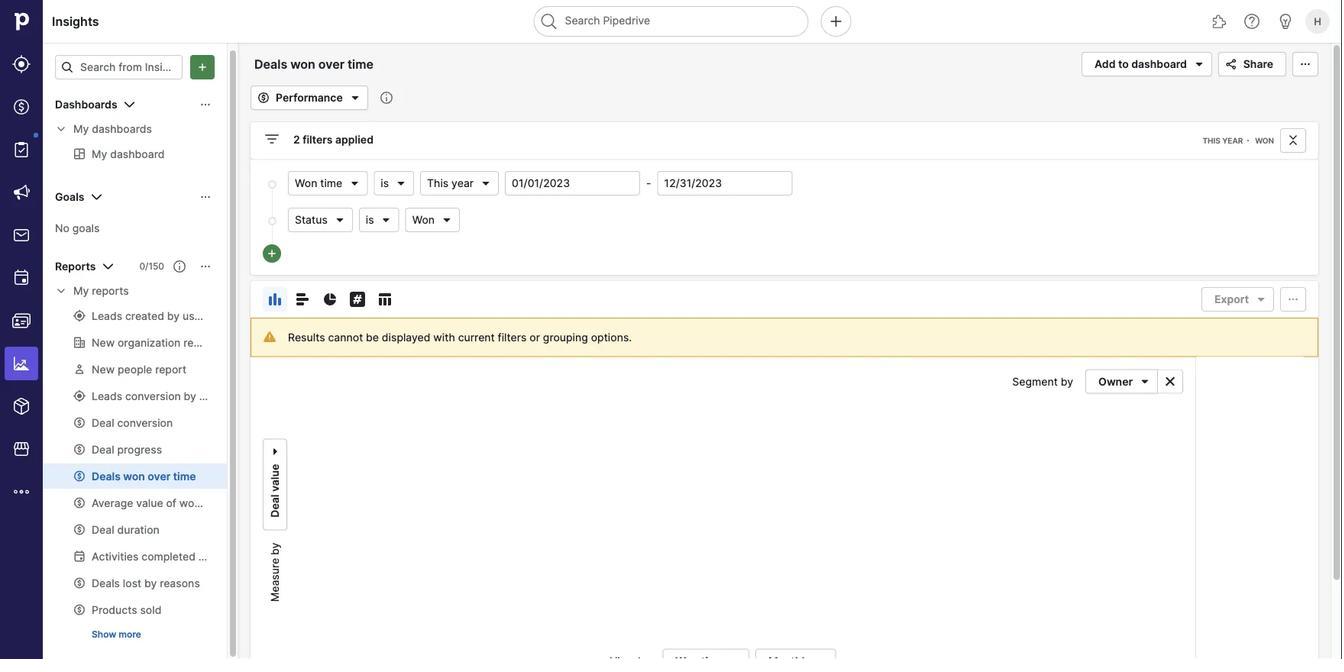Task type: describe. For each thing, give the bounding box(es) containing it.
current
[[458, 331, 495, 344]]

options.
[[591, 331, 632, 344]]

deal value button
[[263, 439, 287, 531]]

marketplace image
[[12, 440, 31, 458]]

-
[[647, 177, 651, 190]]

color primary image up my reports
[[99, 258, 117, 276]]

measure
[[269, 558, 282, 602]]

quick add image
[[827, 12, 846, 31]]

insights image
[[12, 355, 31, 373]]

color primary image inside this year popup button
[[480, 177, 492, 190]]

color secondary image for my dashboards
[[55, 123, 67, 135]]

to
[[1119, 58, 1129, 71]]

activities image
[[12, 269, 31, 287]]

is button for this year
[[374, 171, 414, 196]]

color primary image inside deal value button
[[269, 443, 281, 461]]

Deals won over time field
[[251, 54, 402, 74]]

this year button
[[420, 171, 499, 196]]

contacts image
[[12, 312, 31, 330]]

applied
[[335, 133, 374, 146]]

2 mm/dd/yyyy text field from the left
[[658, 171, 793, 196]]

status button
[[288, 208, 353, 232]]

color secondary image for my reports
[[55, 285, 67, 297]]

show more button
[[86, 626, 147, 644]]

2 filters applied
[[293, 133, 374, 146]]

segment by
[[1013, 375, 1074, 388]]

campaigns image
[[12, 183, 31, 202]]

or
[[530, 331, 540, 344]]

segment
[[1013, 375, 1058, 388]]

more image
[[12, 483, 31, 501]]

dashboard
[[1132, 58, 1187, 71]]

quick help image
[[1243, 12, 1262, 31]]

1 horizontal spatial color primary inverted image
[[266, 248, 278, 260]]

won time
[[295, 177, 343, 190]]

with
[[434, 331, 455, 344]]

color primary image inside add to dashboard button
[[1190, 55, 1209, 73]]

no goals
[[55, 222, 100, 235]]

share
[[1244, 58, 1274, 71]]

owner
[[1099, 375, 1133, 388]]

won inside 'field'
[[412, 214, 435, 227]]

add
[[1095, 58, 1116, 71]]

color primary image left info "image"
[[346, 89, 364, 107]]

share button
[[1219, 52, 1287, 76]]

measure by
[[269, 543, 282, 602]]

color primary image inside owner button
[[1136, 376, 1155, 388]]

1 horizontal spatial filters
[[498, 331, 527, 344]]

sales assistant image
[[1277, 12, 1295, 31]]

color primary image inside won time popup button
[[349, 177, 361, 190]]

is button for won
[[359, 208, 399, 232]]

export button
[[1202, 287, 1275, 312]]

1 vertical spatial goals
[[72, 222, 100, 235]]

1 vertical spatial dashboards
[[92, 123, 152, 136]]

info image
[[380, 92, 393, 104]]

my reports
[[73, 285, 129, 298]]

0 vertical spatial this year
[[1203, 136, 1243, 145]]

1 horizontal spatial this
[[1203, 136, 1221, 145]]

be
[[366, 331, 379, 344]]

time
[[320, 177, 343, 190]]

add to dashboard button
[[1082, 52, 1213, 76]]

Search Pipedrive field
[[534, 6, 809, 37]]

show
[[92, 629, 116, 640]]

color primary image inside the won popup button
[[441, 214, 453, 226]]

0 vertical spatial won
[[1256, 136, 1275, 145]]

is for won time
[[381, 177, 389, 190]]

0 vertical spatial color primary inverted image
[[193, 61, 212, 73]]



Task type: locate. For each thing, give the bounding box(es) containing it.
home image
[[10, 10, 33, 33]]

by
[[1061, 375, 1074, 388], [269, 543, 282, 556]]

results
[[288, 331, 325, 344]]

is button
[[374, 171, 414, 196], [359, 208, 399, 232]]

is
[[381, 177, 389, 190], [366, 214, 374, 227]]

cannot
[[328, 331, 363, 344]]

my
[[73, 123, 89, 136], [73, 285, 89, 298]]

reports down no goals
[[92, 285, 129, 298]]

performance button
[[251, 86, 368, 110]]

is button up won 'field'
[[374, 171, 414, 196]]

0 horizontal spatial won
[[295, 177, 317, 190]]

year
[[1223, 136, 1243, 145], [452, 177, 474, 190]]

0 vertical spatial is
[[381, 177, 389, 190]]

0 vertical spatial by
[[1061, 375, 1074, 388]]

1 vertical spatial won
[[295, 177, 317, 190]]

1 vertical spatial color secondary image
[[55, 285, 67, 297]]

color primary image right 'leads' image
[[61, 61, 73, 73]]

0 vertical spatial this
[[1203, 136, 1221, 145]]

color primary image up results
[[293, 290, 312, 309]]

is right status field
[[366, 214, 374, 227]]

1 horizontal spatial year
[[1223, 136, 1243, 145]]

2 vertical spatial won
[[412, 214, 435, 227]]

color primary image left 'performance'
[[254, 92, 273, 104]]

is for status
[[366, 214, 374, 227]]

0 horizontal spatial this year
[[427, 177, 474, 190]]

color primary image up be
[[376, 290, 394, 309]]

1 vertical spatial this
[[427, 177, 449, 190]]

1 mm/dd/yyyy text field from the left
[[505, 171, 640, 196]]

color primary image right status
[[334, 214, 346, 226]]

0 vertical spatial is field
[[374, 171, 414, 196]]

goals right no
[[72, 222, 100, 235]]

dashboards inside button
[[55, 98, 117, 111]]

is right "time"
[[381, 177, 389, 190]]

0 vertical spatial goals
[[55, 191, 84, 204]]

menu item
[[0, 342, 43, 385]]

deal value
[[269, 464, 282, 518]]

goals up no
[[55, 191, 84, 204]]

mm/dd/yyyy text field left -
[[505, 171, 640, 196]]

grouping
[[543, 331, 588, 344]]

dashboards button
[[43, 92, 227, 117]]

owner button
[[1086, 369, 1158, 394]]

year inside popup button
[[452, 177, 474, 190]]

add to dashboard
[[1095, 58, 1187, 71]]

dashboards down dashboards button
[[92, 123, 152, 136]]

color primary image
[[1222, 58, 1241, 70], [1297, 58, 1315, 70], [120, 96, 139, 114], [199, 99, 212, 111], [1285, 134, 1303, 147], [395, 177, 407, 190], [480, 177, 492, 190], [87, 188, 106, 206], [199, 191, 212, 203], [380, 214, 393, 226], [441, 214, 453, 226], [173, 261, 186, 273], [321, 290, 339, 309], [348, 290, 367, 309], [1252, 293, 1271, 306], [1136, 376, 1155, 388], [269, 443, 281, 461]]

won time button
[[288, 171, 368, 196]]

mm/dd/yyyy text field right -
[[658, 171, 793, 196]]

deal
[[269, 495, 282, 518]]

my right activities icon
[[73, 285, 89, 298]]

0 horizontal spatial by
[[269, 543, 282, 556]]

dashboards
[[55, 98, 117, 111], [92, 123, 152, 136]]

my down dashboards button
[[73, 123, 89, 136]]

2 vertical spatial color secondary image
[[1162, 376, 1180, 388]]

this
[[1203, 136, 1221, 145], [427, 177, 449, 190]]

color primary image right dashboard
[[1190, 55, 1209, 73]]

color secondary image left my reports
[[55, 285, 67, 297]]

1 horizontal spatial by
[[1061, 375, 1074, 388]]

menu
[[0, 0, 43, 659]]

goals
[[55, 191, 84, 204], [72, 222, 100, 235]]

color primary image inside status popup button
[[334, 214, 346, 226]]

h button
[[1303, 6, 1333, 37]]

insights
[[52, 14, 99, 29]]

Status field
[[288, 208, 353, 232]]

1 vertical spatial filters
[[498, 331, 527, 344]]

by up measure
[[269, 543, 282, 556]]

no
[[55, 222, 69, 235]]

0 horizontal spatial is
[[366, 214, 374, 227]]

color primary inverted image
[[193, 61, 212, 73], [266, 248, 278, 260]]

0 vertical spatial my
[[73, 123, 89, 136]]

export
[[1215, 293, 1249, 306]]

0 horizontal spatial this
[[427, 177, 449, 190]]

1 vertical spatial my
[[73, 285, 89, 298]]

1 horizontal spatial mm/dd/yyyy text field
[[658, 171, 793, 196]]

is field for this year
[[374, 171, 414, 196]]

won button
[[405, 208, 460, 232]]

deals image
[[12, 98, 31, 116]]

0 vertical spatial year
[[1223, 136, 1243, 145]]

1 vertical spatial is
[[366, 214, 374, 227]]

2 horizontal spatial won
[[1256, 136, 1275, 145]]

1 vertical spatial reports
[[92, 285, 129, 298]]

1 vertical spatial year
[[452, 177, 474, 190]]

color primary image left 2
[[263, 130, 281, 148]]

performance
[[276, 91, 343, 104]]

status
[[295, 214, 328, 227]]

1 my from the top
[[73, 123, 89, 136]]

sales inbox image
[[12, 226, 31, 245]]

my dashboards
[[73, 123, 152, 136]]

is field for won
[[359, 208, 399, 232]]

this year
[[1203, 136, 1243, 145], [427, 177, 474, 190]]

1 vertical spatial by
[[269, 543, 282, 556]]

my for my reports
[[73, 285, 89, 298]]

this inside popup button
[[427, 177, 449, 190]]

dashboards up my dashboards on the top of the page
[[55, 98, 117, 111]]

Won field
[[405, 208, 460, 232]]

won
[[1256, 136, 1275, 145], [295, 177, 317, 190], [412, 214, 435, 227]]

1 vertical spatial is field
[[359, 208, 399, 232]]

filters left or
[[498, 331, 527, 344]]

color primary image right export button
[[1285, 293, 1303, 306]]

color secondary image right owner button
[[1162, 376, 1180, 388]]

0 vertical spatial reports
[[55, 260, 96, 273]]

0 vertical spatial dashboards
[[55, 98, 117, 111]]

2
[[293, 133, 300, 146]]

color primary image inside share button
[[1222, 58, 1241, 70]]

reports
[[55, 260, 96, 273], [92, 285, 129, 298]]

h
[[1314, 15, 1322, 27]]

show more
[[92, 629, 141, 640]]

my for my dashboards
[[73, 123, 89, 136]]

color undefined image
[[12, 141, 31, 159]]

0 horizontal spatial mm/dd/yyyy text field
[[505, 171, 640, 196]]

by for measure by
[[269, 543, 282, 556]]

leads image
[[12, 55, 31, 73]]

color primary image right "0/150"
[[199, 261, 212, 273]]

1 vertical spatial is button
[[359, 208, 399, 232]]

1 horizontal spatial is
[[381, 177, 389, 190]]

reports up my reports
[[55, 260, 96, 273]]

by for segment by
[[1061, 375, 1074, 388]]

won inside field
[[295, 177, 317, 190]]

This year field
[[420, 171, 499, 196]]

goals inside button
[[55, 191, 84, 204]]

1 horizontal spatial won
[[412, 214, 435, 227]]

0/150
[[139, 261, 164, 272]]

1 vertical spatial this year
[[427, 177, 474, 190]]

Won time field
[[288, 171, 368, 196]]

by right 'segment'
[[1061, 375, 1074, 388]]

results cannot be displayed with current filters or grouping options.
[[288, 331, 632, 344]]

more
[[119, 629, 141, 640]]

1 horizontal spatial this year
[[1203, 136, 1243, 145]]

color secondary image left my dashboards on the top of the page
[[55, 123, 67, 135]]

value
[[269, 464, 282, 492]]

displayed
[[382, 331, 431, 344]]

is field
[[374, 171, 414, 196], [359, 208, 399, 232]]

filters right 2
[[303, 133, 333, 146]]

0 vertical spatial is button
[[374, 171, 414, 196]]

Search from Insights text field
[[55, 55, 183, 79]]

filters
[[303, 133, 333, 146], [498, 331, 527, 344]]

is field left won 'field'
[[359, 208, 399, 232]]

0 horizontal spatial color primary inverted image
[[193, 61, 212, 73]]

0 horizontal spatial year
[[452, 177, 474, 190]]

2 my from the top
[[73, 285, 89, 298]]

color primary image inside export button
[[1252, 293, 1271, 306]]

color warning image
[[264, 331, 276, 343]]

color secondary image
[[55, 123, 67, 135], [55, 285, 67, 297], [1162, 376, 1180, 388]]

color primary image right "time"
[[349, 177, 361, 190]]

goals button
[[43, 185, 227, 209]]

color primary image up color warning image
[[266, 290, 284, 309]]

1 vertical spatial color primary inverted image
[[266, 248, 278, 260]]

0 vertical spatial color secondary image
[[55, 123, 67, 135]]

products image
[[12, 397, 31, 416]]

color primary image
[[1190, 55, 1209, 73], [61, 61, 73, 73], [346, 89, 364, 107], [254, 92, 273, 104], [263, 130, 281, 148], [349, 177, 361, 190], [334, 214, 346, 226], [99, 258, 117, 276], [199, 261, 212, 273], [266, 290, 284, 309], [293, 290, 312, 309], [376, 290, 394, 309], [1285, 293, 1303, 306]]

is button left won 'field'
[[359, 208, 399, 232]]

is field up won 'field'
[[374, 171, 414, 196]]

0 vertical spatial filters
[[303, 133, 333, 146]]

0 horizontal spatial filters
[[303, 133, 333, 146]]

MM/DD/YYYY text field
[[505, 171, 640, 196], [658, 171, 793, 196]]

this year inside popup button
[[427, 177, 474, 190]]



Task type: vqa. For each thing, say whether or not it's contained in the screenshot.
the contacts, within the Global regular user Access to cross-product data (such as contacts, activities, reports) and available actions may be limited depending on the custom permission setup. This set is the default for new users.
no



